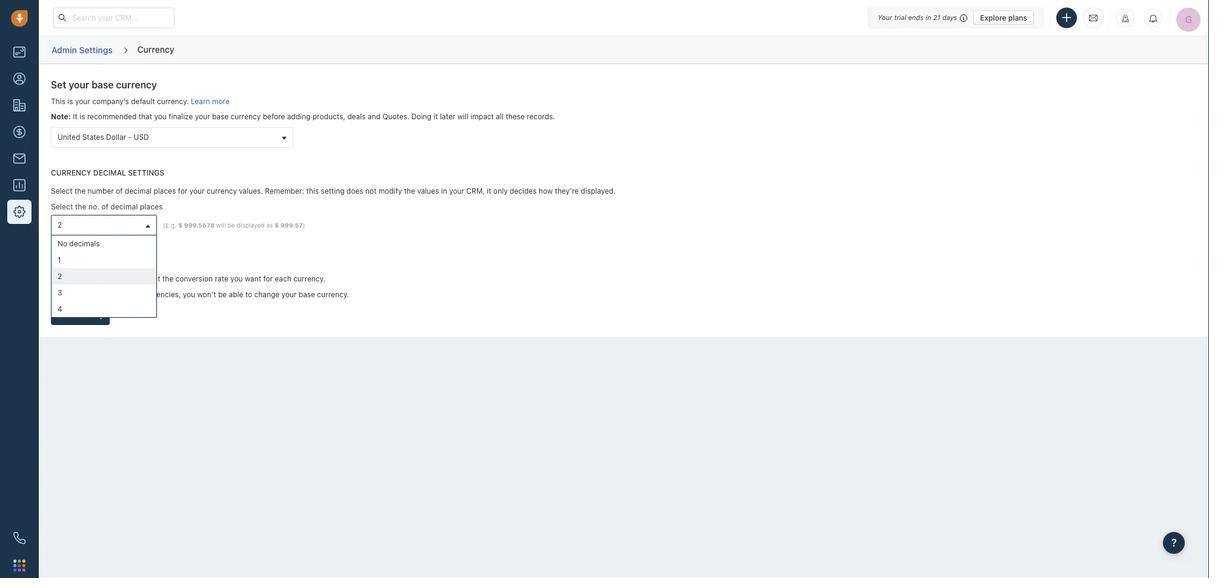 Task type: locate. For each thing, give the bounding box(es) containing it.
0 vertical spatial currency
[[137, 44, 174, 54]]

note: it is recommended that you finalize your base currency before adding products, deals and quotes. doing it later will impact all these records.
[[51, 113, 555, 121]]

0 vertical spatial more
[[212, 97, 230, 106]]

2 horizontal spatial base
[[299, 290, 315, 299]]

will
[[457, 113, 468, 121], [216, 222, 226, 229]]

1 vertical spatial is
[[80, 113, 85, 121]]

1 horizontal spatial will
[[457, 113, 468, 121]]

1 vertical spatial places
[[140, 203, 163, 211]]

1 vertical spatial decimal
[[110, 203, 138, 211]]

1 vertical spatial currency.
[[293, 275, 325, 283]]

3
[[58, 289, 62, 297]]

explore
[[980, 13, 1006, 22]]

base down learn more link
[[212, 113, 229, 121]]

quotes.
[[382, 113, 409, 121]]

more down decimals
[[72, 256, 95, 268]]

0 horizontal spatial is
[[67, 97, 73, 106]]

your
[[69, 79, 89, 90], [75, 97, 90, 106], [195, 113, 210, 121], [190, 187, 205, 195], [449, 187, 464, 195], [281, 290, 297, 299]]

1 $ from the left
[[178, 222, 182, 229]]

each
[[275, 275, 291, 283]]

it
[[73, 113, 78, 121]]

in right values
[[441, 187, 447, 195]]

for right want
[[263, 275, 273, 283]]

1 horizontal spatial and
[[368, 113, 380, 121]]

settings down usd
[[128, 169, 164, 177]]

for up 999.5678
[[178, 187, 187, 195]]

e.g.
[[165, 222, 176, 229]]

1 select from the top
[[51, 187, 72, 195]]

displayed
[[237, 222, 264, 229]]

1 vertical spatial other
[[122, 290, 141, 299]]

it left later
[[433, 113, 438, 121]]

admin settings link
[[51, 40, 113, 60]]

0 horizontal spatial settings
[[79, 45, 113, 55]]

1 option
[[52, 252, 156, 268]]

it
[[433, 113, 438, 121], [487, 187, 491, 195]]

0 horizontal spatial other
[[67, 275, 85, 283]]

conversion
[[176, 275, 213, 283]]

1 vertical spatial base
[[212, 113, 229, 121]]

decimal up 2 dropdown button
[[110, 203, 138, 211]]

0 vertical spatial note:
[[51, 113, 71, 121]]

$ right e.g.
[[178, 222, 182, 229]]

1 vertical spatial will
[[216, 222, 226, 229]]

1 horizontal spatial base
[[212, 113, 229, 121]]

your up 999.5678
[[190, 187, 205, 195]]

0 vertical spatial currencies
[[98, 256, 146, 268]]

1 2 3 4
[[58, 256, 62, 314]]

currency for currency
[[137, 44, 174, 54]]

add
[[107, 290, 120, 299]]

1 vertical spatial for
[[263, 275, 273, 283]]

0 horizontal spatial base
[[92, 79, 114, 90]]

$ right as
[[275, 222, 279, 229]]

currencies up 2 option
[[98, 256, 146, 268]]

currency up number
[[51, 169, 91, 177]]

your left crm,
[[449, 187, 464, 195]]

0 vertical spatial will
[[457, 113, 468, 121]]

1 vertical spatial currency
[[51, 169, 91, 177]]

decimal for no.
[[110, 203, 138, 211]]

2 note: from the top
[[51, 290, 71, 299]]

2 up 3
[[58, 272, 62, 281]]

1 horizontal spatial it
[[487, 187, 491, 195]]

0 horizontal spatial of
[[101, 203, 108, 211]]

plans
[[1008, 13, 1027, 22]]

select the no. of decimal places
[[51, 203, 163, 211]]

1 vertical spatial 2
[[58, 272, 62, 281]]

0 vertical spatial other
[[67, 275, 85, 283]]

add inside button
[[58, 311, 71, 319]]

0 vertical spatial settings
[[79, 45, 113, 55]]

0 vertical spatial places
[[154, 187, 176, 195]]

currency
[[137, 44, 174, 54], [51, 169, 91, 177]]

recommended
[[87, 113, 137, 121]]

settings right admin
[[79, 45, 113, 55]]

of right the no.
[[101, 203, 108, 211]]

1 vertical spatial currencies
[[87, 275, 123, 283]]

add down no
[[51, 256, 69, 268]]

1 vertical spatial and
[[125, 275, 138, 283]]

1 vertical spatial be
[[218, 290, 227, 299]]

the left number
[[75, 187, 86, 195]]

note: for add
[[51, 290, 71, 299]]

this
[[51, 97, 65, 106]]

all
[[496, 113, 504, 121]]

1 horizontal spatial other
[[122, 290, 141, 299]]

number
[[88, 187, 114, 195]]

places up (
[[154, 187, 176, 195]]

0 horizontal spatial and
[[125, 275, 138, 283]]

base right "change"
[[299, 290, 315, 299]]

currency
[[116, 79, 157, 90], [231, 113, 261, 121], [207, 187, 237, 195], [73, 311, 103, 319]]

your trial ends in 21 days
[[878, 14, 957, 22]]

other up once
[[67, 275, 85, 283]]

places for no.
[[140, 203, 163, 211]]

1 vertical spatial select
[[51, 203, 73, 211]]

0 vertical spatial add
[[51, 256, 69, 268]]

list box
[[52, 236, 156, 317]]

your down learn
[[195, 113, 210, 121]]

1 note: from the top
[[51, 113, 71, 121]]

currency down once
[[73, 311, 103, 319]]

select left number
[[51, 187, 72, 195]]

be left displayed
[[228, 222, 235, 229]]

other right add
[[122, 290, 141, 299]]

no decimals
[[58, 240, 100, 248]]

0 vertical spatial of
[[116, 187, 123, 195]]

other
[[67, 275, 85, 283], [122, 290, 141, 299]]

email image
[[1089, 13, 1098, 23]]

1 vertical spatial more
[[72, 256, 95, 268]]

1 vertical spatial in
[[441, 187, 447, 195]]

select left the no.
[[51, 203, 73, 211]]

is
[[67, 97, 73, 106], [80, 113, 85, 121]]

decimal down decimal
[[125, 187, 152, 195]]

1 horizontal spatial of
[[116, 187, 123, 195]]

0 horizontal spatial be
[[218, 290, 227, 299]]

0 vertical spatial for
[[178, 187, 187, 195]]

freshworks switcher image
[[13, 560, 25, 572]]

2 vertical spatial currency.
[[317, 290, 349, 299]]

0 horizontal spatial will
[[216, 222, 226, 229]]

2 2 from the top
[[58, 272, 62, 281]]

is right it
[[80, 113, 85, 121]]

note: up 4 at the left
[[51, 290, 71, 299]]

add up 3
[[51, 275, 65, 283]]

places for number
[[154, 187, 176, 195]]

ends
[[908, 14, 924, 22]]

more
[[212, 97, 230, 106], [72, 256, 95, 268]]

1 horizontal spatial $
[[275, 222, 279, 229]]

currency left before
[[231, 113, 261, 121]]

this
[[306, 187, 319, 195]]

will right later
[[457, 113, 468, 121]]

as
[[266, 222, 273, 229]]

currency.
[[157, 97, 189, 106], [293, 275, 325, 283], [317, 290, 349, 299]]

0 vertical spatial 2
[[58, 221, 62, 229]]

0 horizontal spatial $
[[178, 222, 182, 229]]

note:
[[51, 113, 71, 121], [51, 290, 71, 299]]

default
[[131, 97, 155, 106]]

0 horizontal spatial currency
[[51, 169, 91, 177]]

2
[[58, 221, 62, 229], [58, 272, 62, 281]]

2 option
[[52, 268, 156, 285]]

be left able
[[218, 290, 227, 299]]

no
[[58, 240, 67, 248]]

0 vertical spatial be
[[228, 222, 235, 229]]

of
[[116, 187, 123, 195], [101, 203, 108, 211]]

of right number
[[116, 187, 123, 195]]

2 select from the top
[[51, 203, 73, 211]]

trial
[[894, 14, 906, 22]]

add down 3
[[58, 311, 71, 319]]

currencies up 3 option
[[87, 275, 123, 283]]

1 vertical spatial settings
[[128, 169, 164, 177]]

decimal
[[125, 187, 152, 195], [110, 203, 138, 211]]

add for add other currencies and select the conversion rate you want for each currency.
[[51, 275, 65, 283]]

0 horizontal spatial more
[[72, 256, 95, 268]]

2 $ from the left
[[275, 222, 279, 229]]

note: once you add other currencies, you won't be able to change your base currency.
[[51, 290, 349, 299]]

1 vertical spatial of
[[101, 203, 108, 211]]

more right learn
[[212, 97, 230, 106]]

1
[[58, 256, 61, 264]]

add currency
[[58, 311, 103, 319]]

1 horizontal spatial is
[[80, 113, 85, 121]]

$
[[178, 222, 182, 229], [275, 222, 279, 229]]

0 vertical spatial in
[[926, 14, 931, 22]]

and right deals
[[368, 113, 380, 121]]

you left add
[[93, 290, 105, 299]]

0 vertical spatial select
[[51, 187, 72, 195]]

and left the select
[[125, 275, 138, 283]]

will right 999.5678
[[216, 222, 226, 229]]

base up company's
[[92, 79, 114, 90]]

base
[[92, 79, 114, 90], [212, 113, 229, 121], [299, 290, 315, 299]]

places up 2 dropdown button
[[140, 203, 163, 211]]

note: left it
[[51, 113, 71, 121]]

places
[[154, 187, 176, 195], [140, 203, 163, 211]]

0 vertical spatial decimal
[[125, 187, 152, 195]]

select
[[51, 187, 72, 195], [51, 203, 73, 211]]

add
[[51, 256, 69, 268], [51, 275, 65, 283], [58, 311, 71, 319]]

add currency button
[[51, 305, 110, 325]]

it left only
[[487, 187, 491, 195]]

1 vertical spatial add
[[51, 275, 65, 283]]

for
[[178, 187, 187, 195], [263, 275, 273, 283]]

records.
[[527, 113, 555, 121]]

you right rate
[[230, 275, 243, 283]]

2 vertical spatial add
[[58, 311, 71, 319]]

be
[[228, 222, 235, 229], [218, 290, 227, 299]]

you
[[154, 113, 167, 121], [230, 275, 243, 283], [93, 290, 105, 299], [183, 290, 195, 299]]

of for no.
[[101, 203, 108, 211]]

2 up no
[[58, 221, 62, 229]]

you down 'add other currencies and select the conversion rate you want for each currency.'
[[183, 290, 195, 299]]

0 vertical spatial it
[[433, 113, 438, 121]]

1 horizontal spatial currency
[[137, 44, 174, 54]]

in left 21
[[926, 14, 931, 22]]

1 vertical spatial note:
[[51, 290, 71, 299]]

2 inside dropdown button
[[58, 221, 62, 229]]

1 2 from the top
[[58, 221, 62, 229]]

0 vertical spatial base
[[92, 79, 114, 90]]

is right this
[[67, 97, 73, 106]]

currency down search your crm... text field
[[137, 44, 174, 54]]

1 horizontal spatial settings
[[128, 169, 164, 177]]

the left values
[[404, 187, 415, 195]]

add for add currency
[[58, 311, 71, 319]]



Task type: vqa. For each thing, say whether or not it's contained in the screenshot.
1
yes



Task type: describe. For each thing, give the bounding box(es) containing it.
currency inside button
[[73, 311, 103, 319]]

2 inside 1 2 3 4
[[58, 272, 62, 281]]

0 horizontal spatial it
[[433, 113, 438, 121]]

phone image
[[13, 533, 25, 545]]

no decimals option
[[52, 236, 156, 252]]

the up currencies,
[[162, 275, 173, 283]]

they're
[[555, 187, 579, 195]]

1 horizontal spatial for
[[263, 275, 273, 283]]

learn
[[191, 97, 210, 106]]

finalize
[[169, 113, 193, 121]]

learn more link
[[191, 97, 230, 106]]

only
[[493, 187, 508, 195]]

to
[[245, 290, 252, 299]]

add more currencies
[[51, 256, 146, 268]]

select
[[140, 275, 160, 283]]

states
[[82, 133, 104, 141]]

999.5678
[[184, 222, 215, 229]]

later
[[440, 113, 455, 121]]

set
[[51, 79, 66, 90]]

products,
[[313, 113, 345, 121]]

1 vertical spatial it
[[487, 187, 491, 195]]

once
[[73, 290, 91, 299]]

your down each
[[281, 290, 297, 299]]

-
[[128, 133, 132, 141]]

note: for set
[[51, 113, 71, 121]]

currency up this is your company's default currency. learn more
[[116, 79, 157, 90]]

setting
[[321, 187, 345, 195]]

your up it
[[75, 97, 90, 106]]

list box containing no decimals
[[52, 236, 156, 317]]

select for select the no. of decimal places
[[51, 203, 73, 211]]

days
[[942, 14, 957, 22]]

0 horizontal spatial for
[[178, 187, 187, 195]]

decides
[[510, 187, 537, 195]]

add for add more currencies
[[51, 256, 69, 268]]

how
[[539, 187, 553, 195]]

(
[[163, 222, 165, 229]]

united
[[58, 133, 80, 141]]

3 option
[[52, 285, 156, 301]]

currency for currency decimal settings
[[51, 169, 91, 177]]

1 horizontal spatial be
[[228, 222, 235, 229]]

rate
[[215, 275, 228, 283]]

usd
[[134, 133, 149, 141]]

of for number
[[116, 187, 123, 195]]

the left the no.
[[75, 203, 86, 211]]

( e.g. $ 999.5678 will be displayed as $ 999.57 )
[[163, 222, 305, 229]]

currency decimal settings
[[51, 169, 164, 177]]

explore plans link
[[973, 10, 1034, 25]]

admin
[[52, 45, 77, 55]]

1 horizontal spatial in
[[926, 14, 931, 22]]

values
[[417, 187, 439, 195]]

1 horizontal spatial more
[[212, 97, 230, 106]]

not
[[365, 187, 377, 195]]

decimal for number
[[125, 187, 152, 195]]

2 vertical spatial base
[[299, 290, 315, 299]]

decimals
[[69, 240, 100, 248]]

)
[[303, 222, 305, 229]]

select the number of decimal places for your currency values. remember: this setting does not modify the values in your crm, it only decides how they're displayed.
[[51, 187, 616, 195]]

set your base currency
[[51, 79, 157, 90]]

0 vertical spatial and
[[368, 113, 380, 121]]

999.57
[[280, 222, 303, 229]]

before
[[263, 113, 285, 121]]

that
[[139, 113, 152, 121]]

impact
[[471, 113, 494, 121]]

want
[[245, 275, 261, 283]]

currency left values.
[[207, 187, 237, 195]]

you right that
[[154, 113, 167, 121]]

no.
[[88, 203, 99, 211]]

adding
[[287, 113, 311, 121]]

2 button
[[51, 215, 157, 236]]

remember:
[[265, 187, 304, 195]]

0 horizontal spatial in
[[441, 187, 447, 195]]

modify
[[379, 187, 402, 195]]

deals
[[347, 113, 366, 121]]

0 vertical spatial currency.
[[157, 97, 189, 106]]

4
[[58, 305, 62, 314]]

doing
[[411, 113, 431, 121]]

change
[[254, 290, 279, 299]]

currencies for more
[[98, 256, 146, 268]]

add other currencies and select the conversion rate you want for each currency.
[[51, 275, 325, 283]]

values.
[[239, 187, 263, 195]]

able
[[229, 290, 243, 299]]

currencies,
[[143, 290, 181, 299]]

Search your CRM... text field
[[53, 8, 175, 28]]

phone element
[[7, 527, 32, 551]]

this is your company's default currency. learn more
[[51, 97, 230, 106]]

explore plans
[[980, 13, 1027, 22]]

0 vertical spatial is
[[67, 97, 73, 106]]

displayed.
[[581, 187, 616, 195]]

united states dollar - usd
[[58, 133, 149, 141]]

admin settings
[[52, 45, 113, 55]]

company's
[[92, 97, 129, 106]]

does
[[347, 187, 363, 195]]

crm,
[[466, 187, 485, 195]]

your
[[878, 14, 892, 22]]

21
[[933, 14, 940, 22]]

your right 'set'
[[69, 79, 89, 90]]

dollar
[[106, 133, 126, 141]]

4 option
[[52, 301, 156, 317]]

decimal
[[93, 169, 126, 177]]

won't
[[197, 290, 216, 299]]

these
[[506, 113, 525, 121]]

currencies for other
[[87, 275, 123, 283]]

select for select the number of decimal places for your currency values. remember: this setting does not modify the values in your crm, it only decides how they're displayed.
[[51, 187, 72, 195]]



